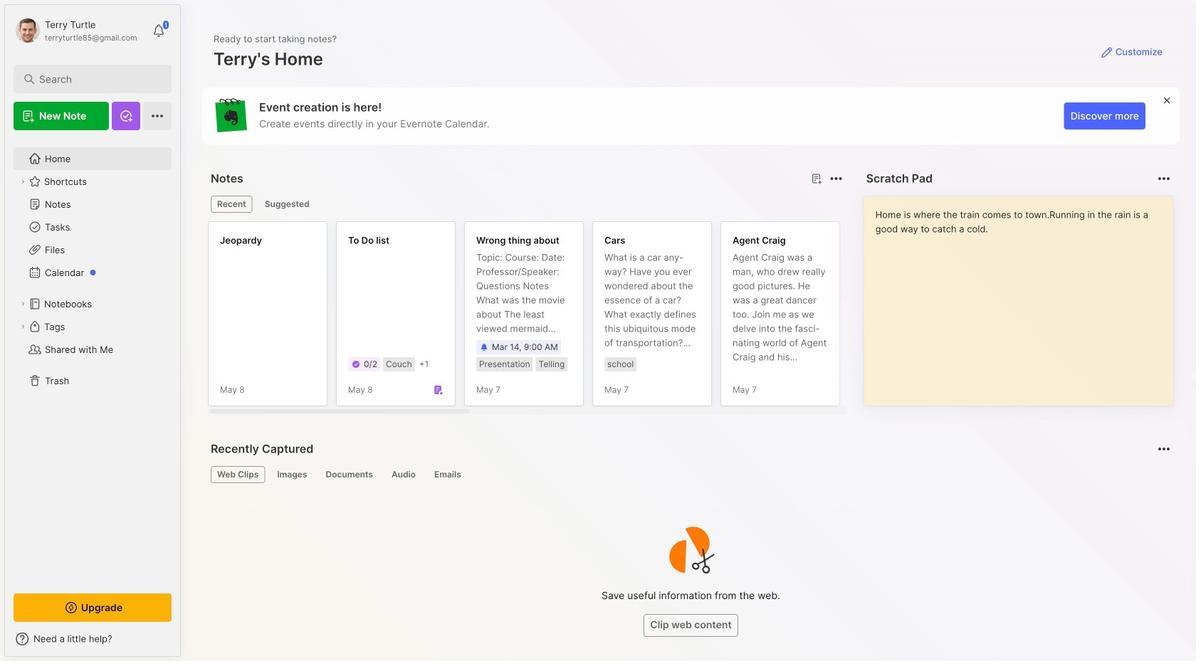 Task type: vqa. For each thing, say whether or not it's contained in the screenshot.
the bottom tab list
yes



Task type: describe. For each thing, give the bounding box(es) containing it.
Start writing… text field
[[876, 197, 1173, 395]]

2 more actions field from the left
[[1154, 169, 1174, 189]]

click to collapse image
[[180, 635, 190, 652]]

none search field inside main 'element'
[[39, 71, 153, 88]]

more actions image
[[1156, 170, 1173, 187]]

more actions image
[[828, 170, 845, 187]]

1 tab list from the top
[[211, 196, 841, 213]]



Task type: locate. For each thing, give the bounding box(es) containing it.
Account field
[[14, 16, 137, 45]]

1 vertical spatial tab list
[[211, 466, 1169, 484]]

WHAT'S NEW field
[[5, 628, 180, 651]]

2 tab list from the top
[[211, 466, 1169, 484]]

1 more actions field from the left
[[827, 169, 846, 189]]

tab list
[[211, 196, 841, 213], [211, 466, 1169, 484]]

tree
[[5, 139, 180, 581]]

1 horizontal spatial more actions field
[[1154, 169, 1174, 189]]

expand notebooks image
[[19, 300, 27, 308]]

0 horizontal spatial more actions field
[[827, 169, 846, 189]]

0 vertical spatial tab list
[[211, 196, 841, 213]]

tree inside main 'element'
[[5, 139, 180, 581]]

None search field
[[39, 71, 153, 88]]

expand tags image
[[19, 323, 27, 331]]

More actions field
[[827, 169, 846, 189], [1154, 169, 1174, 189]]

main element
[[0, 0, 185, 662]]

row group
[[208, 221, 1196, 415]]

tab
[[211, 196, 253, 213], [258, 196, 316, 213], [211, 466, 265, 484], [271, 466, 314, 484], [319, 466, 380, 484], [385, 466, 422, 484], [428, 466, 468, 484]]

Search text field
[[39, 73, 153, 86]]



